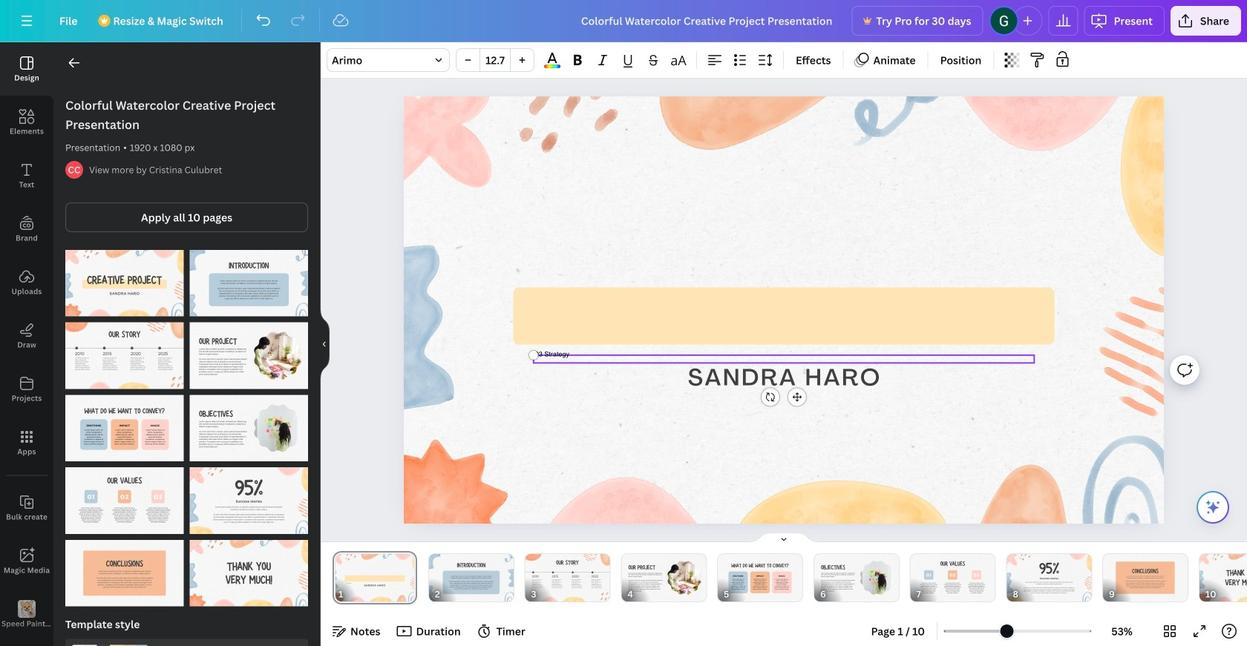 Task type: describe. For each thing, give the bounding box(es) containing it.
side panel tab list
[[0, 42, 53, 647]]

Page title text field
[[350, 587, 356, 602]]

quick actions image
[[1205, 499, 1222, 517]]

cristina culubret image
[[65, 161, 83, 179]]

– – number field
[[485, 53, 506, 67]]

cristina culubret element
[[65, 161, 83, 179]]

hide pages image
[[749, 532, 820, 544]]

color range image
[[544, 65, 561, 68]]

hide image
[[320, 309, 330, 380]]



Task type: vqa. For each thing, say whether or not it's contained in the screenshot.
Color range image
yes



Task type: locate. For each thing, give the bounding box(es) containing it.
Zoom button
[[1098, 620, 1147, 644]]

page 1 image
[[333, 555, 417, 602]]

None text field
[[534, 350, 1035, 359]]

colorful watercolor creative project presentation image
[[65, 250, 184, 317], [190, 250, 308, 317], [65, 323, 184, 389], [190, 323, 308, 389], [65, 395, 184, 462], [190, 395, 308, 462], [65, 468, 184, 535], [190, 468, 308, 535], [65, 541, 184, 607], [190, 541, 308, 607]]

Design title text field
[[569, 6, 846, 36]]

colorful watercolor creative project presentation element
[[65, 250, 184, 317], [190, 250, 308, 317], [65, 323, 184, 389], [190, 323, 308, 389], [65, 395, 184, 462], [190, 395, 308, 462], [65, 468, 184, 535], [190, 468, 308, 535], [65, 541, 184, 607], [190, 541, 308, 607]]

group
[[456, 48, 535, 72]]

main menu bar
[[0, 0, 1248, 42]]



